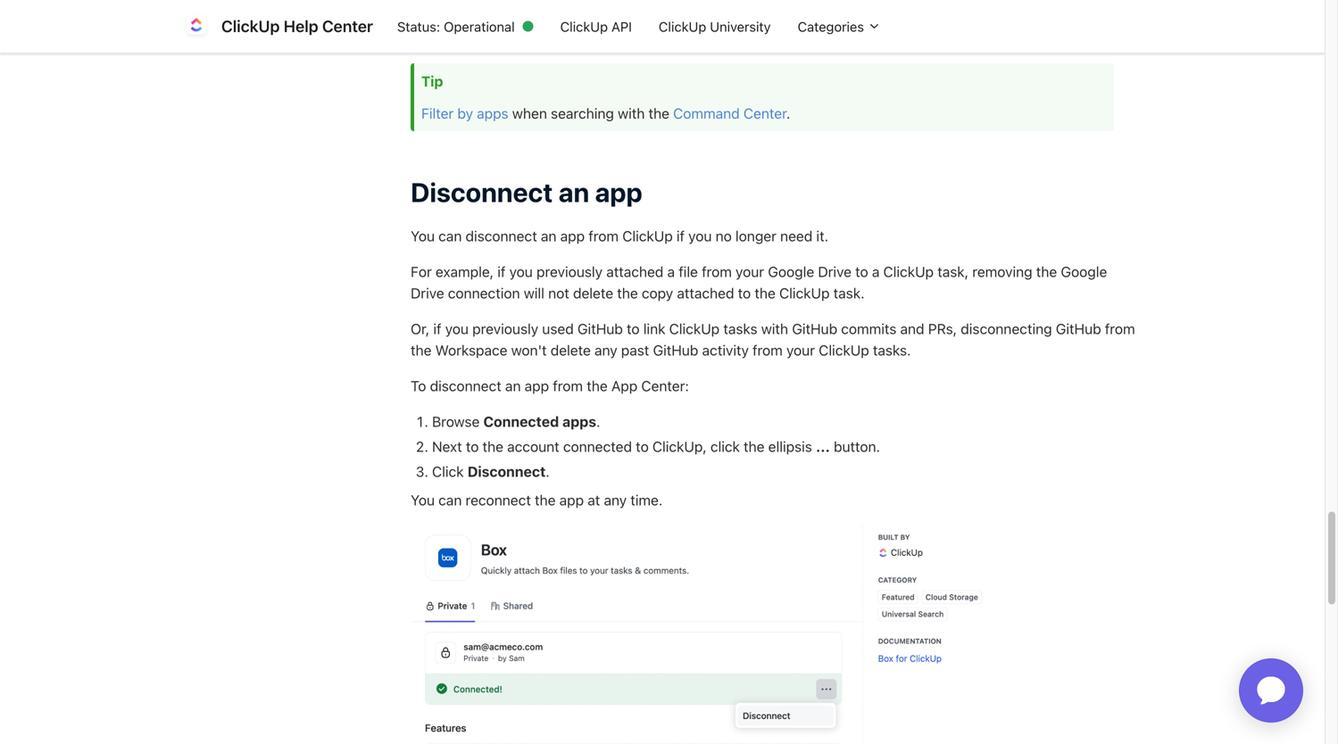 Task type: vqa. For each thing, say whether or not it's contained in the screenshot.
Or, if you previously used GitHub to link ClickUp tasks with GitHub commits and PRs, disconnecting GitHub from the Workspace won't delete any past GitHub activity from your ClickUp tasks.
yes



Task type: locate. For each thing, give the bounding box(es) containing it.
1 vertical spatial with
[[762, 320, 789, 337]]

1 vertical spatial if
[[498, 263, 506, 280]]

2 vertical spatial .
[[546, 463, 550, 480]]

your inside or, if you previously used github to link clickup tasks with github commits and prs, disconnecting github from the workspace won't delete any past github activity from your clickup tasks.
[[787, 342, 815, 359]]

apps up "connected"
[[563, 413, 597, 430]]

github right disconnecting
[[1056, 320, 1102, 337]]

1 vertical spatial drive
[[411, 285, 444, 302]]

your
[[736, 263, 765, 280], [787, 342, 815, 359]]

1 horizontal spatial .
[[597, 413, 601, 430]]

not
[[548, 285, 570, 302]]

drive
[[818, 263, 852, 280], [411, 285, 444, 302]]

need
[[781, 228, 813, 244]]

1 horizontal spatial apps
[[563, 413, 597, 430]]

1 vertical spatial your
[[787, 342, 815, 359]]

clickup down commits
[[819, 342, 870, 359]]

1 horizontal spatial a
[[872, 263, 880, 280]]

0 vertical spatial attached
[[607, 263, 664, 280]]

task.
[[834, 285, 865, 302]]

0 horizontal spatial attached
[[607, 263, 664, 280]]

2 can from the top
[[439, 492, 462, 509]]

from
[[589, 228, 619, 244], [702, 263, 732, 280], [1105, 320, 1136, 337], [753, 342, 783, 359], [553, 378, 583, 395]]

tasks.
[[873, 342, 911, 359]]

app
[[612, 378, 638, 395]]

previously up won't
[[473, 320, 539, 337]]

center:
[[642, 378, 689, 395]]

clickup help help center home page image
[[182, 12, 211, 41]]

clickup
[[221, 17, 280, 36], [561, 19, 608, 34], [659, 19, 707, 34], [623, 228, 673, 244], [884, 263, 934, 280], [780, 285, 830, 302], [670, 320, 720, 337], [819, 342, 870, 359]]

screenshot of google drive in the app center. image
[[411, 0, 902, 49]]

0 horizontal spatial apps
[[477, 105, 509, 122]]

github up past
[[578, 320, 623, 337]]

2 horizontal spatial .
[[787, 105, 791, 122]]

clickup api link
[[547, 10, 646, 43]]

1 vertical spatial disconnect
[[468, 463, 546, 480]]

filter by apps when searching with the command center .
[[422, 105, 791, 122]]

clickup help center
[[221, 17, 373, 36]]

1 vertical spatial you
[[510, 263, 533, 280]]

1 horizontal spatial you
[[510, 263, 533, 280]]

0 vertical spatial can
[[439, 228, 462, 244]]

disconnect
[[466, 228, 537, 244], [430, 378, 502, 395]]

won't
[[511, 342, 547, 359]]

1 horizontal spatial your
[[787, 342, 815, 359]]

1 can from the top
[[439, 228, 462, 244]]

you up workspace
[[445, 320, 469, 337]]

connected
[[484, 413, 559, 430]]

1 vertical spatial disconnect
[[430, 378, 502, 395]]

status:
[[397, 19, 440, 34]]

attached down file
[[677, 285, 735, 302]]

drive up task.
[[818, 263, 852, 280]]

clickup left task.
[[780, 285, 830, 302]]

1 horizontal spatial with
[[762, 320, 789, 337]]

it.
[[817, 228, 829, 244]]

0 vertical spatial any
[[595, 342, 618, 359]]

any right at
[[604, 492, 627, 509]]

clickup left 'help'
[[221, 17, 280, 36]]

google
[[768, 263, 815, 280], [1061, 263, 1108, 280]]

link
[[644, 320, 666, 337]]

0 horizontal spatial you
[[445, 320, 469, 337]]

1 horizontal spatial center
[[744, 105, 787, 122]]

2 vertical spatial you
[[445, 320, 469, 337]]

to left link
[[627, 320, 640, 337]]

you
[[689, 228, 712, 244], [510, 263, 533, 280], [445, 320, 469, 337]]

you
[[411, 228, 435, 244], [411, 492, 435, 509]]

the down or,
[[411, 342, 432, 359]]

and
[[901, 320, 925, 337]]

you up for
[[411, 228, 435, 244]]

0 vertical spatial disconnect
[[411, 176, 553, 208]]

removing
[[973, 263, 1033, 280]]

1 horizontal spatial if
[[498, 263, 506, 280]]

when
[[512, 105, 547, 122]]

clickup university link
[[646, 10, 785, 43]]

. down account
[[546, 463, 550, 480]]

disconnect down workspace
[[430, 378, 502, 395]]

0 horizontal spatial a
[[668, 263, 675, 280]]

2 vertical spatial if
[[434, 320, 442, 337]]

activity
[[702, 342, 749, 359]]

0 vertical spatial apps
[[477, 105, 509, 122]]

to right the next
[[466, 438, 479, 455]]

app
[[595, 176, 643, 208], [561, 228, 585, 244], [525, 378, 549, 395], [560, 492, 584, 509]]

. up "connected"
[[597, 413, 601, 430]]

google down need
[[768, 263, 815, 280]]

apps
[[477, 105, 509, 122], [563, 413, 597, 430]]

an down disconnect an app
[[541, 228, 557, 244]]

if inside or, if you previously used github to link clickup tasks with github commits and prs, disconnecting github from the workspace won't delete any past github activity from your clickup tasks.
[[434, 320, 442, 337]]

a left file
[[668, 263, 675, 280]]

you can reconnect the app at any time.
[[411, 492, 663, 509]]

1 vertical spatial can
[[439, 492, 462, 509]]

click
[[432, 463, 464, 480]]

your right activity
[[787, 342, 815, 359]]

center right 'help'
[[322, 17, 373, 36]]

delete
[[573, 285, 614, 302], [551, 342, 591, 359]]

1 google from the left
[[768, 263, 815, 280]]

apps inside browse connected apps . next to the account connected to clickup, click the ellipsis ... button. click disconnect .
[[563, 413, 597, 430]]

tasks
[[724, 320, 758, 337]]

can
[[439, 228, 462, 244], [439, 492, 462, 509]]

1 vertical spatial attached
[[677, 285, 735, 302]]

next
[[432, 438, 462, 455]]

app up you can disconnect an app from clickup if you no longer need it.
[[595, 176, 643, 208]]

0 horizontal spatial .
[[546, 463, 550, 480]]

1 vertical spatial any
[[604, 492, 627, 509]]

1 a from the left
[[668, 263, 675, 280]]

1 horizontal spatial attached
[[677, 285, 735, 302]]

delete right not
[[573, 285, 614, 302]]

drive down for
[[411, 285, 444, 302]]

to left 'clickup,' on the bottom
[[636, 438, 649, 455]]

if up file
[[677, 228, 685, 244]]

an up you can disconnect an app from clickup if you no longer need it.
[[559, 176, 590, 208]]

0 vertical spatial you
[[411, 228, 435, 244]]

you down click at left
[[411, 492, 435, 509]]

connection
[[448, 285, 520, 302]]

status: operational
[[397, 19, 515, 34]]

1 vertical spatial previously
[[473, 320, 539, 337]]

. right the command
[[787, 105, 791, 122]]

can down click at left
[[439, 492, 462, 509]]

you up will
[[510, 263, 533, 280]]

you left no
[[689, 228, 712, 244]]

disconnecting
[[961, 320, 1053, 337]]

clickup university
[[659, 19, 771, 34]]

command center link
[[674, 105, 787, 122]]

longer
[[736, 228, 777, 244]]

a
[[668, 263, 675, 280], [872, 263, 880, 280]]

to
[[411, 378, 426, 395]]

an
[[559, 176, 590, 208], [541, 228, 557, 244], [505, 378, 521, 395]]

1 vertical spatial an
[[541, 228, 557, 244]]

disconnect up reconnect at the left bottom of the page
[[468, 463, 546, 480]]

0 horizontal spatial center
[[322, 17, 373, 36]]

the down connected
[[483, 438, 504, 455]]

with
[[618, 105, 645, 122], [762, 320, 789, 337]]

if right or,
[[434, 320, 442, 337]]

the left app
[[587, 378, 608, 395]]

attached
[[607, 263, 664, 280], [677, 285, 735, 302]]

command
[[674, 105, 740, 122]]

2 vertical spatial an
[[505, 378, 521, 395]]

1 vertical spatial you
[[411, 492, 435, 509]]

application
[[1218, 638, 1325, 745]]

used
[[542, 320, 574, 337]]

0 vertical spatial you
[[689, 228, 712, 244]]

0 vertical spatial with
[[618, 105, 645, 122]]

previously
[[537, 263, 603, 280], [473, 320, 539, 337]]

0 horizontal spatial if
[[434, 320, 442, 337]]

with right 'tasks'
[[762, 320, 789, 337]]

clickup api
[[561, 19, 632, 34]]

an up connected
[[505, 378, 521, 395]]

0 vertical spatial an
[[559, 176, 590, 208]]

reconnect
[[466, 492, 531, 509]]

disconnect down disconnect an app
[[466, 228, 537, 244]]

0 vertical spatial drive
[[818, 263, 852, 280]]

previously up not
[[537, 263, 603, 280]]

if
[[677, 228, 685, 244], [498, 263, 506, 280], [434, 320, 442, 337]]

google right removing
[[1061, 263, 1108, 280]]

2 a from the left
[[872, 263, 880, 280]]

1 horizontal spatial google
[[1061, 263, 1108, 280]]

0 horizontal spatial your
[[736, 263, 765, 280]]

2 horizontal spatial if
[[677, 228, 685, 244]]

1 vertical spatial delete
[[551, 342, 591, 359]]

center
[[322, 17, 373, 36], [744, 105, 787, 122]]

1 you from the top
[[411, 228, 435, 244]]

to
[[856, 263, 869, 280], [738, 285, 751, 302], [627, 320, 640, 337], [466, 438, 479, 455], [636, 438, 649, 455]]

clickup left the 'task,'
[[884, 263, 934, 280]]

0 horizontal spatial google
[[768, 263, 815, 280]]

1 vertical spatial apps
[[563, 413, 597, 430]]

0 vertical spatial delete
[[573, 285, 614, 302]]

0 vertical spatial previously
[[537, 263, 603, 280]]

can for disconnect
[[439, 228, 462, 244]]

disconnect down by
[[411, 176, 553, 208]]

attached up copy
[[607, 263, 664, 280]]

0 horizontal spatial an
[[505, 378, 521, 395]]

2 horizontal spatial you
[[689, 228, 712, 244]]

at
[[588, 492, 600, 509]]

apps right by
[[477, 105, 509, 122]]

.
[[787, 105, 791, 122], [597, 413, 601, 430], [546, 463, 550, 480]]

clickup,
[[653, 438, 707, 455]]

delete down used
[[551, 342, 591, 359]]

your down longer
[[736, 263, 765, 280]]

disconnect an app
[[411, 176, 643, 208]]

a up commits
[[872, 263, 880, 280]]

with right searching
[[618, 105, 645, 122]]

can up example,
[[439, 228, 462, 244]]

the
[[649, 105, 670, 122], [1037, 263, 1058, 280], [617, 285, 638, 302], [755, 285, 776, 302], [411, 342, 432, 359], [587, 378, 608, 395], [483, 438, 504, 455], [744, 438, 765, 455], [535, 492, 556, 509]]

0 vertical spatial center
[[322, 17, 373, 36]]

if up connection
[[498, 263, 506, 280]]

0 vertical spatial your
[[736, 263, 765, 280]]

2 you from the top
[[411, 492, 435, 509]]

any left past
[[595, 342, 618, 359]]

app up not
[[561, 228, 585, 244]]

categories button
[[785, 10, 895, 43]]

github
[[578, 320, 623, 337], [792, 320, 838, 337], [1056, 320, 1102, 337], [653, 342, 699, 359]]

disconnect
[[411, 176, 553, 208], [468, 463, 546, 480]]

from inside for example, if you previously attached a file from your google drive to a clickup task, removing the google drive connection will not delete the copy attached to the clickup task.
[[702, 263, 732, 280]]

delete inside for example, if you previously attached a file from your google drive to a clickup task, removing the google drive connection will not delete the copy attached to the clickup task.
[[573, 285, 614, 302]]

workspace
[[435, 342, 508, 359]]

categories
[[798, 19, 868, 34]]

clickup left university
[[659, 19, 707, 34]]

apps for .
[[563, 413, 597, 430]]

center right the command
[[744, 105, 787, 122]]

any
[[595, 342, 618, 359], [604, 492, 627, 509]]

for
[[411, 263, 432, 280]]



Task type: describe. For each thing, give the bounding box(es) containing it.
1 horizontal spatial an
[[541, 228, 557, 244]]

the right reconnect at the left bottom of the page
[[535, 492, 556, 509]]

by
[[458, 105, 473, 122]]

prs,
[[929, 320, 957, 337]]

1 vertical spatial .
[[597, 413, 601, 430]]

click
[[711, 438, 740, 455]]

you for you can disconnect an app from clickup if you no longer need it.
[[411, 228, 435, 244]]

you inside or, if you previously used github to link clickup tasks with github commits and prs, disconnecting github from the workspace won't delete any past github activity from your clickup tasks.
[[445, 320, 469, 337]]

previously inside or, if you previously used github to link clickup tasks with github commits and prs, disconnecting github from the workspace won't delete any past github activity from your clickup tasks.
[[473, 320, 539, 337]]

the left the command
[[649, 105, 670, 122]]

browse
[[432, 413, 480, 430]]

delete inside or, if you previously used github to link clickup tasks with github commits and prs, disconnecting github from the workspace won't delete any past github activity from your clickup tasks.
[[551, 342, 591, 359]]

0 vertical spatial if
[[677, 228, 685, 244]]

ellipsis
[[769, 438, 813, 455]]

to inside or, if you previously used github to link clickup tasks with github commits and prs, disconnecting github from the workspace won't delete any past github activity from your clickup tasks.
[[627, 320, 640, 337]]

or,
[[411, 320, 430, 337]]

if inside for example, if you previously attached a file from your google drive to a clickup task, removing the google drive connection will not delete the copy attached to the clickup task.
[[498, 263, 506, 280]]

your inside for example, if you previously attached a file from your google drive to a clickup task, removing the google drive connection will not delete the copy attached to the clickup task.
[[736, 263, 765, 280]]

operational
[[444, 19, 515, 34]]

time.
[[631, 492, 663, 509]]

example,
[[436, 263, 494, 280]]

2 google from the left
[[1061, 263, 1108, 280]]

or, if you previously used github to link clickup tasks with github commits and prs, disconnecting github from the workspace won't delete any past github activity from your clickup tasks.
[[411, 320, 1136, 359]]

app down won't
[[525, 378, 549, 395]]

api
[[612, 19, 632, 34]]

the up 'tasks'
[[755, 285, 776, 302]]

commits
[[842, 320, 897, 337]]

0 horizontal spatial drive
[[411, 285, 444, 302]]

clickup up activity
[[670, 320, 720, 337]]

you can disconnect an app from clickup if you no longer need it.
[[411, 228, 829, 244]]

1 vertical spatial center
[[744, 105, 787, 122]]

file
[[679, 263, 698, 280]]

can for reconnect
[[439, 492, 462, 509]]

browse connected apps . next to the account connected to clickup, click the ellipsis ... button. click disconnect .
[[432, 413, 881, 480]]

help
[[284, 17, 319, 36]]

0 vertical spatial disconnect
[[466, 228, 537, 244]]

the right click
[[744, 438, 765, 455]]

clickup up copy
[[623, 228, 673, 244]]

app left at
[[560, 492, 584, 509]]

filter
[[422, 105, 454, 122]]

copy
[[642, 285, 674, 302]]

task,
[[938, 263, 969, 280]]

to up 'tasks'
[[738, 285, 751, 302]]

you inside for example, if you previously attached a file from your google drive to a clickup task, removing the google drive connection will not delete the copy attached to the clickup task.
[[510, 263, 533, 280]]

2 horizontal spatial an
[[559, 176, 590, 208]]

clickup left api
[[561, 19, 608, 34]]

1 horizontal spatial drive
[[818, 263, 852, 280]]

the inside or, if you previously used github to link clickup tasks with github commits and prs, disconnecting github from the workspace won't delete any past github activity from your clickup tasks.
[[411, 342, 432, 359]]

the left copy
[[617, 285, 638, 302]]

clickup help center link
[[182, 12, 384, 41]]

0 vertical spatial .
[[787, 105, 791, 122]]

github down link
[[653, 342, 699, 359]]

disconnect inside browse connected apps . next to the account connected to clickup, click the ellipsis ... button. click disconnect .
[[468, 463, 546, 480]]

to up task.
[[856, 263, 869, 280]]

github down task.
[[792, 320, 838, 337]]

will
[[524, 285, 545, 302]]

with inside or, if you previously used github to link clickup tasks with github commits and prs, disconnecting github from the workspace won't delete any past github activity from your clickup tasks.
[[762, 320, 789, 337]]

searching
[[551, 105, 614, 122]]

university
[[710, 19, 771, 34]]

no
[[716, 228, 732, 244]]

you for you can reconnect the app at any time.
[[411, 492, 435, 509]]

previously inside for example, if you previously attached a file from your google drive to a clickup task, removing the google drive connection will not delete the copy attached to the clickup task.
[[537, 263, 603, 280]]

for example, if you previously attached a file from your google drive to a clickup task, removing the google drive connection will not delete the copy attached to the clickup task.
[[411, 263, 1108, 302]]

filter by apps link
[[422, 105, 509, 122]]

screenshot of the button to disconnect an app. image
[[411, 525, 989, 745]]

any inside or, if you previously used github to link clickup tasks with github commits and prs, disconnecting github from the workspace won't delete any past github activity from your clickup tasks.
[[595, 342, 618, 359]]

...
[[816, 438, 830, 455]]

connected
[[563, 438, 632, 455]]

0 horizontal spatial with
[[618, 105, 645, 122]]

apps for when
[[477, 105, 509, 122]]

past
[[621, 342, 650, 359]]

to disconnect an app from the app center:
[[411, 378, 689, 395]]

account
[[507, 438, 560, 455]]

the right removing
[[1037, 263, 1058, 280]]

button.
[[834, 438, 881, 455]]



